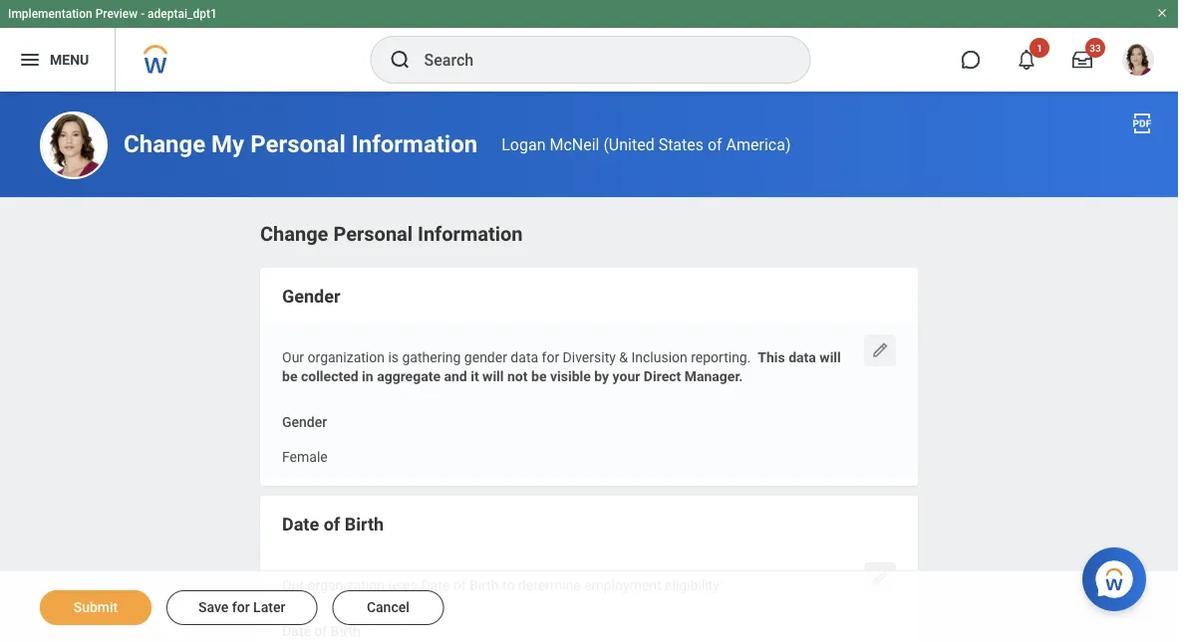 Task type: locate. For each thing, give the bounding box(es) containing it.
date of birth
[[282, 515, 384, 536], [282, 624, 361, 640]]

for up visible
[[542, 350, 559, 366]]

0 horizontal spatial change
[[124, 129, 205, 158]]

0 vertical spatial personal
[[250, 129, 346, 158]]

data right this
[[789, 350, 816, 366]]

for
[[542, 350, 559, 366], [232, 600, 250, 617]]

diversity
[[563, 350, 616, 366]]

gender element containing gender
[[260, 268, 918, 486]]

personal
[[250, 129, 346, 158], [333, 222, 413, 246]]

1 vertical spatial personal
[[333, 222, 413, 246]]

1 vertical spatial date of birth
[[282, 624, 361, 640]]

collected
[[301, 369, 358, 385]]

0 horizontal spatial will
[[483, 369, 504, 385]]

aggregate
[[377, 369, 441, 385]]

menu
[[50, 51, 89, 68]]

2 our from the top
[[282, 578, 304, 595]]

0 horizontal spatial be
[[282, 369, 297, 385]]

direct
[[644, 369, 681, 385]]

2 data from the left
[[789, 350, 816, 366]]

&
[[619, 350, 628, 366]]

this
[[758, 350, 785, 366]]

1 vertical spatial date
[[421, 578, 450, 595]]

submit
[[73, 600, 118, 617]]

manager.
[[685, 369, 743, 385]]

1
[[1037, 42, 1042, 54]]

save
[[198, 600, 229, 617]]

1 horizontal spatial be
[[531, 369, 547, 385]]

justify image
[[18, 48, 42, 72]]

change left my
[[124, 129, 205, 158]]

date right uses
[[421, 578, 450, 595]]

0 vertical spatial birth
[[345, 515, 384, 536]]

gathering
[[402, 350, 461, 366]]

our up later
[[282, 578, 304, 595]]

0 vertical spatial for
[[542, 350, 559, 366]]

in
[[362, 369, 373, 385]]

1 our from the top
[[282, 350, 304, 366]]

0 vertical spatial information
[[352, 129, 478, 158]]

organization up collected
[[308, 350, 385, 366]]

gender element containing female
[[282, 436, 328, 472]]

gender element inside change personal information region
[[282, 436, 328, 472]]

will right it
[[483, 369, 504, 385]]

your
[[613, 369, 640, 385]]

data
[[511, 350, 538, 366], [789, 350, 816, 366]]

1 vertical spatial our
[[282, 578, 304, 595]]

1 horizontal spatial for
[[542, 350, 559, 366]]

0 vertical spatial our
[[282, 350, 304, 366]]

for inside button
[[232, 600, 250, 617]]

submit button
[[40, 591, 152, 626]]

information
[[352, 129, 478, 158], [418, 222, 523, 246]]

1 horizontal spatial will
[[820, 350, 841, 366]]

change
[[124, 129, 205, 158], [260, 222, 328, 246]]

our for our organization is gathering gender data for diversity & inclusion reporting.
[[282, 350, 304, 366]]

-
[[141, 7, 145, 21]]

0 horizontal spatial for
[[232, 600, 250, 617]]

0 horizontal spatial data
[[511, 350, 538, 366]]

gender up female text field
[[282, 414, 327, 431]]

be left collected
[[282, 369, 297, 385]]

gender up collected
[[282, 287, 340, 308]]

data up not on the bottom
[[511, 350, 538, 366]]

our inside date of birth element
[[282, 578, 304, 595]]

be right not on the bottom
[[531, 369, 547, 385]]

2 organization from the top
[[308, 578, 385, 595]]

2 gender from the top
[[282, 414, 327, 431]]

our
[[282, 350, 304, 366], [282, 578, 304, 595]]

1 vertical spatial change
[[260, 222, 328, 246]]

personal inside region
[[333, 222, 413, 246]]

change personal information region
[[260, 218, 918, 644]]

1 data from the left
[[511, 350, 538, 366]]

1 horizontal spatial data
[[789, 350, 816, 366]]

of right states
[[708, 136, 722, 155]]

change inside region
[[260, 222, 328, 246]]

our inside gender element
[[282, 350, 304, 366]]

date of birth down female in the left bottom of the page
[[282, 515, 384, 536]]

edit image
[[870, 569, 890, 589]]

be
[[282, 369, 297, 385], [531, 369, 547, 385]]

1 vertical spatial for
[[232, 600, 250, 617]]

1 gender from the top
[[282, 287, 340, 308]]

33 button
[[1061, 38, 1105, 82]]

change for change my personal information
[[124, 129, 205, 158]]

view printable version (pdf) image
[[1130, 112, 1154, 136]]

not
[[507, 369, 528, 385]]

logan
[[502, 136, 546, 155]]

of
[[708, 136, 722, 155], [324, 515, 340, 536], [453, 578, 466, 595], [314, 624, 327, 640]]

(united
[[603, 136, 655, 155]]

for right save
[[232, 600, 250, 617]]

date
[[282, 515, 319, 536], [421, 578, 450, 595], [282, 624, 311, 640]]

visible
[[550, 369, 591, 385]]

1 button
[[1005, 38, 1050, 82]]

gender element
[[260, 268, 918, 486], [282, 436, 328, 472]]

change for change personal information
[[260, 222, 328, 246]]

0 vertical spatial date of birth
[[282, 515, 384, 536]]

organization inside date of birth element
[[308, 578, 385, 595]]

change my personal information main content
[[0, 92, 1178, 644]]

1 horizontal spatial change
[[260, 222, 328, 246]]

is
[[388, 350, 399, 366]]

female
[[282, 449, 328, 465]]

employment
[[584, 578, 661, 595]]

of down female in the left bottom of the page
[[324, 515, 340, 536]]

1 vertical spatial gender
[[282, 414, 327, 431]]

organization up cancel
[[308, 578, 385, 595]]

notifications large image
[[1017, 50, 1037, 70]]

gender
[[282, 287, 340, 308], [282, 414, 327, 431]]

0 vertical spatial change
[[124, 129, 205, 158]]

our up collected
[[282, 350, 304, 366]]

1 organization from the top
[[308, 350, 385, 366]]

2 vertical spatial date
[[282, 624, 311, 640]]

logan mcneil (united states of america) element
[[502, 136, 791, 155]]

2 date of birth from the top
[[282, 624, 361, 640]]

change down change my personal information
[[260, 222, 328, 246]]

organization
[[308, 350, 385, 366], [308, 578, 385, 595]]

0 vertical spatial organization
[[308, 350, 385, 366]]

1 vertical spatial information
[[418, 222, 523, 246]]

will
[[820, 350, 841, 366], [483, 369, 504, 385]]

date down later
[[282, 624, 311, 640]]

1 vertical spatial organization
[[308, 578, 385, 595]]

organization inside gender element
[[308, 350, 385, 366]]

date of birth down later
[[282, 624, 361, 640]]

0 vertical spatial date
[[282, 515, 319, 536]]

date of birth element
[[260, 496, 918, 644]]

cancel
[[367, 600, 409, 617]]

0 vertical spatial gender
[[282, 287, 340, 308]]

edit image
[[870, 341, 890, 361]]

my
[[211, 129, 244, 158]]

and
[[444, 369, 467, 385]]

save for later button
[[166, 591, 317, 626]]

1 be from the left
[[282, 369, 297, 385]]

date down female in the left bottom of the page
[[282, 515, 319, 536]]

2 vertical spatial birth
[[331, 624, 361, 640]]

birth
[[345, 515, 384, 536], [470, 578, 499, 595], [331, 624, 361, 640]]

preview
[[95, 7, 138, 21]]

profile logan mcneil image
[[1122, 44, 1154, 80]]

will left edit image
[[820, 350, 841, 366]]



Task type: vqa. For each thing, say whether or not it's contained in the screenshot.
Compensation for Compensation Review Statement
no



Task type: describe. For each thing, give the bounding box(es) containing it.
menu button
[[0, 28, 115, 92]]

menu banner
[[0, 0, 1178, 92]]

of left to
[[453, 578, 466, 595]]

states
[[659, 136, 704, 155]]

save for later
[[198, 600, 285, 617]]

for inside gender element
[[542, 350, 559, 366]]

mcneil
[[550, 136, 599, 155]]

organization for is
[[308, 350, 385, 366]]

close environment banner image
[[1156, 7, 1168, 19]]

2 be from the left
[[531, 369, 547, 385]]

cancel button
[[332, 591, 444, 626]]

by
[[594, 369, 609, 385]]

it
[[471, 369, 479, 385]]

gender
[[464, 350, 507, 366]]

eligibility.
[[665, 578, 722, 595]]

our organization uses date of birth to determine employment eligibility.
[[282, 578, 722, 595]]

Search Workday  search field
[[424, 38, 769, 82]]

change personal information
[[260, 222, 523, 246]]

employee's photo (logan mcneil) image
[[40, 112, 108, 179]]

determine
[[518, 578, 581, 595]]

implementation
[[8, 7, 92, 21]]

1 vertical spatial will
[[483, 369, 504, 385]]

search image
[[388, 48, 412, 72]]

to
[[502, 578, 515, 595]]

our for our organization uses date of birth to determine employment eligibility.
[[282, 578, 304, 595]]

Female text field
[[282, 437, 328, 471]]

action bar region
[[0, 571, 1178, 644]]

adeptai_dpt1
[[148, 7, 217, 21]]

33
[[1090, 42, 1101, 54]]

later
[[253, 600, 285, 617]]

1 vertical spatial birth
[[470, 578, 499, 595]]

1 date of birth from the top
[[282, 515, 384, 536]]

this data will be collected in aggregate and it will not be visible by your direct manager.
[[282, 350, 845, 385]]

reporting.
[[691, 350, 751, 366]]

america)
[[726, 136, 791, 155]]

0 vertical spatial will
[[820, 350, 841, 366]]

uses
[[388, 578, 418, 595]]

data inside "this data will be collected in aggregate and it will not be visible by your direct manager."
[[789, 350, 816, 366]]

implementation preview -   adeptai_dpt1
[[8, 7, 217, 21]]

our organization is gathering gender data for diversity & inclusion reporting.
[[282, 350, 754, 366]]

information inside region
[[418, 222, 523, 246]]

organization for uses
[[308, 578, 385, 595]]

logan mcneil (united states of america)
[[502, 136, 791, 155]]

change my personal information
[[124, 129, 478, 158]]

inclusion
[[631, 350, 688, 366]]

inbox large image
[[1073, 50, 1092, 70]]

of left cancel button
[[314, 624, 327, 640]]



